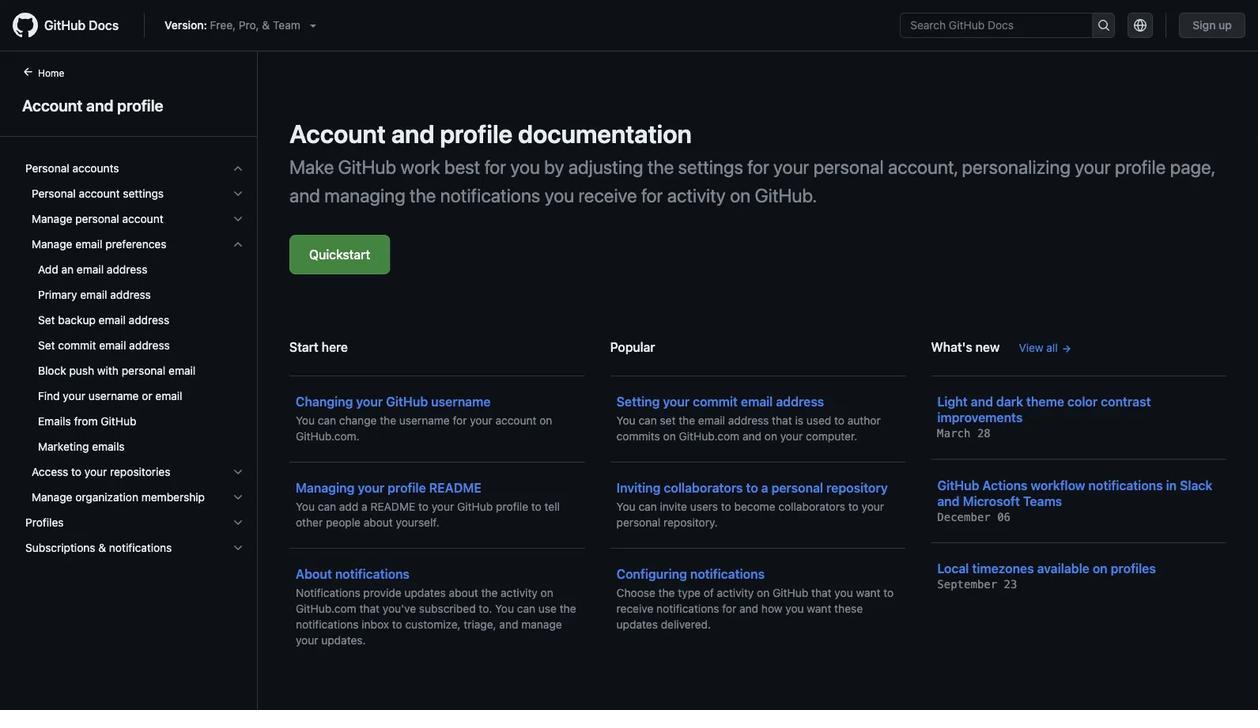 Task type: locate. For each thing, give the bounding box(es) containing it.
activity inside the configuring notifications choose the type of activity on github that you want to receive notifications for and how you want these updates delivered.
[[717, 587, 754, 600]]

0 vertical spatial account
[[79, 187, 120, 200]]

manage inside manage email preferences dropdown button
[[32, 238, 72, 251]]

docs
[[89, 18, 119, 33]]

that inside the configuring notifications choose the type of activity on github that you want to receive notifications for and how you want these updates delivered.
[[812, 587, 832, 600]]

and up the inviting collaborators to a personal repository you can invite users to become collaborators to your personal repository.
[[743, 430, 762, 443]]

updates
[[405, 587, 446, 600], [617, 618, 658, 631]]

1 horizontal spatial a
[[762, 481, 769, 496]]

you right to.
[[495, 603, 514, 616]]

manage inside manage personal account dropdown button
[[32, 212, 72, 226]]

1 horizontal spatial &
[[262, 19, 270, 32]]

on inside changing your github username you can change the username for your account on github.com.
[[540, 414, 553, 427]]

2 horizontal spatial account
[[496, 414, 537, 427]]

updates up the subscribed
[[405, 587, 446, 600]]

emails from github link
[[19, 409, 251, 434]]

github
[[44, 18, 86, 33], [338, 156, 397, 178], [386, 394, 428, 409], [101, 415, 137, 428], [938, 478, 980, 493], [457, 500, 493, 514], [773, 587, 809, 600]]

0 vertical spatial commit
[[58, 339, 96, 352]]

primary
[[38, 288, 77, 301]]

1 vertical spatial sc 9kayk9 0 image
[[232, 491, 245, 504]]

1 vertical spatial set
[[38, 339, 55, 352]]

you inside 'setting your commit email address you can set the email address that is used to author commits on github.com and on your computer.'
[[617, 414, 636, 427]]

4 sc 9kayk9 0 image from the top
[[232, 466, 245, 479]]

1 vertical spatial a
[[362, 500, 368, 514]]

sc 9kayk9 0 image inside access to your repositories dropdown button
[[232, 466, 245, 479]]

updates.
[[321, 634, 366, 647]]

on inside about notifications notifications provide updates about the activity on github.com that you've subscribed to. you can use the notifications inbox to customize, triage, and manage your updates.
[[541, 587, 554, 600]]

changing your github username you can change the username for your account on github.com.
[[296, 394, 553, 443]]

the right change
[[380, 414, 397, 427]]

1 vertical spatial updates
[[617, 618, 658, 631]]

page,
[[1171, 156, 1216, 178]]

color
[[1068, 394, 1098, 409]]

you right how
[[786, 603, 804, 616]]

manage personal account
[[32, 212, 164, 226]]

notifications down best
[[441, 184, 541, 207]]

manage email preferences element containing add an email address
[[13, 257, 257, 460]]

and inside light and dark theme color contrast improvements march 28
[[971, 394, 994, 409]]

0 horizontal spatial about
[[364, 516, 393, 529]]

personal
[[814, 156, 884, 178], [75, 212, 119, 226], [122, 364, 166, 377], [772, 481, 824, 496], [617, 516, 661, 529]]

1 horizontal spatial about
[[449, 587, 478, 600]]

updates down the choose
[[617, 618, 658, 631]]

account and profile element
[[0, 64, 258, 709]]

can down managing
[[318, 500, 336, 514]]

personal inside "link"
[[122, 364, 166, 377]]

1 manage from the top
[[32, 212, 72, 226]]

settings inside account and profile documentation make github work best for you by adjusting the settings for your personal account, personalizing your profile page, and managing the notifications you receive for activity on github.
[[679, 156, 744, 178]]

1 horizontal spatial readme
[[429, 481, 482, 496]]

3 sc 9kayk9 0 image from the top
[[232, 542, 245, 555]]

collaborators down repository
[[779, 500, 846, 514]]

your inside dropdown button
[[85, 466, 107, 479]]

a right add
[[362, 500, 368, 514]]

1 vertical spatial readme
[[371, 500, 416, 514]]

you up commits
[[617, 414, 636, 427]]

1 personal accounts element from the top
[[13, 156, 257, 510]]

3 sc 9kayk9 0 image from the top
[[232, 238, 245, 251]]

managing
[[296, 481, 355, 496]]

1 vertical spatial that
[[812, 587, 832, 600]]

and right triage,
[[500, 618, 519, 631]]

you down inviting
[[617, 500, 636, 514]]

want left these
[[807, 603, 832, 616]]

receive down adjusting
[[579, 184, 637, 207]]

personal up the github.
[[814, 156, 884, 178]]

marketing emails
[[38, 440, 125, 453]]

inbox
[[362, 618, 389, 631]]

email inside dropdown button
[[75, 238, 102, 251]]

personal up or
[[122, 364, 166, 377]]

profiles
[[25, 516, 64, 529]]

1 horizontal spatial that
[[772, 414, 793, 427]]

1 horizontal spatial commit
[[693, 394, 738, 409]]

sc 9kayk9 0 image for membership
[[232, 491, 245, 504]]

a inside the inviting collaborators to a personal repository you can invite users to become collaborators to your personal repository.
[[762, 481, 769, 496]]

a up become
[[762, 481, 769, 496]]

1 horizontal spatial want
[[857, 587, 881, 600]]

notifications down profiles dropdown button
[[109, 542, 172, 555]]

address down add an email address link
[[110, 288, 151, 301]]

can up commits
[[639, 414, 657, 427]]

1 horizontal spatial github.com
[[679, 430, 740, 443]]

notifications inside account and profile documentation make github work best for you by adjusting the settings for your personal account, personalizing your profile page, and managing the notifications you receive for activity on github.
[[441, 184, 541, 207]]

1 vertical spatial settings
[[123, 187, 164, 200]]

1 vertical spatial personal
[[32, 187, 76, 200]]

2 manage email preferences element from the top
[[13, 257, 257, 460]]

notifications inside github actions workflow notifications in slack and microsoft teams december 06
[[1089, 478, 1164, 493]]

profile up personal accounts "dropdown button"
[[117, 96, 163, 114]]

marketing
[[38, 440, 89, 453]]

address
[[107, 263, 147, 276], [110, 288, 151, 301], [129, 314, 169, 327], [129, 339, 170, 352], [777, 394, 825, 409], [729, 414, 769, 427]]

3 manage from the top
[[32, 491, 72, 504]]

1 horizontal spatial account
[[290, 119, 386, 149]]

can inside changing your github username you can change the username for your account on github.com.
[[318, 414, 336, 427]]

can left use
[[517, 603, 536, 616]]

commit right setting
[[693, 394, 738, 409]]

the
[[648, 156, 674, 178], [410, 184, 436, 207], [380, 414, 397, 427], [679, 414, 696, 427], [481, 587, 498, 600], [659, 587, 675, 600], [560, 603, 577, 616]]

how
[[762, 603, 783, 616]]

commit inside the manage email preferences "element"
[[58, 339, 96, 352]]

personalizing
[[963, 156, 1071, 178]]

github docs
[[44, 18, 119, 33]]

the inside 'setting your commit email address you can set the email address that is used to author commits on github.com and on your computer.'
[[679, 414, 696, 427]]

manage organization membership button
[[19, 485, 251, 510]]

2 personal accounts element from the top
[[13, 181, 257, 510]]

2 horizontal spatial that
[[812, 587, 832, 600]]

add
[[339, 500, 359, 514]]

block
[[38, 364, 66, 377]]

2 vertical spatial account
[[496, 414, 537, 427]]

personal accounts element
[[13, 156, 257, 510], [13, 181, 257, 510]]

0 horizontal spatial that
[[360, 603, 380, 616]]

from
[[74, 415, 98, 428]]

personal inside "dropdown button"
[[25, 162, 69, 175]]

find
[[38, 390, 60, 403]]

github.com up users
[[679, 430, 740, 443]]

0 horizontal spatial account
[[79, 187, 120, 200]]

2 sc 9kayk9 0 image from the top
[[232, 188, 245, 200]]

account inside account and profile documentation make github work best for you by adjusting the settings for your personal account, personalizing your profile page, and managing the notifications you receive for activity on github.
[[290, 119, 386, 149]]

set down primary
[[38, 314, 55, 327]]

receive inside the configuring notifications choose the type of activity on github that you want to receive notifications for and how you want these updates delivered.
[[617, 603, 654, 616]]

and left how
[[740, 603, 759, 616]]

1 vertical spatial account
[[122, 212, 164, 226]]

personal inside 'dropdown button'
[[32, 187, 76, 200]]

2 vertical spatial manage
[[32, 491, 72, 504]]

2 set from the top
[[38, 339, 55, 352]]

you
[[511, 156, 540, 178], [545, 184, 575, 207], [835, 587, 854, 600], [786, 603, 804, 616]]

want up these
[[857, 587, 881, 600]]

0 vertical spatial readme
[[429, 481, 482, 496]]

manage for manage organization membership
[[32, 491, 72, 504]]

by
[[545, 156, 565, 178]]

0 vertical spatial account
[[22, 96, 83, 114]]

set up block
[[38, 339, 55, 352]]

yourself.
[[396, 516, 440, 529]]

0 vertical spatial personal
[[25, 162, 69, 175]]

popular
[[611, 340, 656, 355]]

2 manage from the top
[[32, 238, 72, 251]]

0 horizontal spatial updates
[[405, 587, 446, 600]]

1 manage email preferences element from the top
[[13, 232, 257, 460]]

1 vertical spatial commit
[[693, 394, 738, 409]]

sc 9kayk9 0 image for account
[[232, 213, 245, 226]]

updates inside about notifications notifications provide updates about the activity on github.com that you've subscribed to. you can use the notifications inbox to customize, triage, and manage your updates.
[[405, 587, 446, 600]]

receive inside account and profile documentation make github work best for you by adjusting the settings for your personal account, personalizing your profile page, and managing the notifications you receive for activity on github.
[[579, 184, 637, 207]]

account up make
[[290, 119, 386, 149]]

and up december
[[938, 494, 960, 509]]

1 vertical spatial want
[[807, 603, 832, 616]]

your inside about notifications notifications provide updates about the activity on github.com that you've subscribed to. you can use the notifications inbox to customize, triage, and manage your updates.
[[296, 634, 318, 647]]

local timezones available on profiles september 23
[[938, 561, 1157, 591]]

find your username or email link
[[19, 384, 251, 409]]

you inside the inviting collaborators to a personal repository you can invite users to become collaborators to your personal repository.
[[617, 500, 636, 514]]

choose
[[617, 587, 656, 600]]

backup
[[58, 314, 96, 327]]

about
[[364, 516, 393, 529], [449, 587, 478, 600]]

sc 9kayk9 0 image inside personal account settings 'dropdown button'
[[232, 188, 245, 200]]

sc 9kayk9 0 image inside personal accounts "dropdown button"
[[232, 162, 245, 175]]

0 vertical spatial manage
[[32, 212, 72, 226]]

you down the changing
[[296, 414, 315, 427]]

1 horizontal spatial updates
[[617, 618, 658, 631]]

about up the subscribed
[[449, 587, 478, 600]]

collaborators up users
[[664, 481, 743, 496]]

personal down personal account settings
[[75, 212, 119, 226]]

23
[[1005, 578, 1018, 591]]

set inside "link"
[[38, 314, 55, 327]]

0 vertical spatial collaborators
[[664, 481, 743, 496]]

up
[[1220, 19, 1233, 32]]

sc 9kayk9 0 image inside subscriptions & notifications dropdown button
[[232, 542, 245, 555]]

is
[[796, 414, 804, 427]]

sc 9kayk9 0 image inside profiles dropdown button
[[232, 517, 245, 529]]

work
[[401, 156, 441, 178]]

sc 9kayk9 0 image inside manage email preferences dropdown button
[[232, 238, 245, 251]]

subscribed
[[419, 603, 476, 616]]

managing your profile readme you can add a readme to your github profile to tell other people about yourself.
[[296, 481, 560, 529]]

account and profile documentation make github work best for you by adjusting the settings for your personal account, personalizing your profile page, and managing the notifications you receive for activity on github.
[[290, 119, 1216, 207]]

commit inside 'setting your commit email address you can set the email address that is used to author commits on github.com and on your computer.'
[[693, 394, 738, 409]]

and
[[86, 96, 114, 114], [392, 119, 435, 149], [290, 184, 320, 207], [971, 394, 994, 409], [743, 430, 762, 443], [938, 494, 960, 509], [740, 603, 759, 616], [500, 618, 519, 631]]

profile for managing your profile readme you can add a readme to your github profile to tell other people about yourself.
[[388, 481, 426, 496]]

marketing emails link
[[19, 434, 251, 460]]

the right use
[[560, 603, 577, 616]]

repository
[[827, 481, 888, 496]]

1 horizontal spatial settings
[[679, 156, 744, 178]]

profile for account and profile
[[117, 96, 163, 114]]

1 vertical spatial github.com
[[296, 603, 357, 616]]

manage email preferences element
[[13, 232, 257, 460], [13, 257, 257, 460]]

notifications up of
[[691, 567, 765, 582]]

on inside the configuring notifications choose the type of activity on github that you want to receive notifications for and how you want these updates delivered.
[[757, 587, 770, 600]]

1 set from the top
[[38, 314, 55, 327]]

the right set
[[679, 414, 696, 427]]

0 vertical spatial set
[[38, 314, 55, 327]]

0 horizontal spatial settings
[[123, 187, 164, 200]]

profile up yourself.
[[388, 481, 426, 496]]

github inside changing your github username you can change the username for your account on github.com.
[[386, 394, 428, 409]]

inviting collaborators to a personal repository you can invite users to become collaborators to your personal repository.
[[617, 481, 888, 529]]

0 horizontal spatial &
[[98, 542, 106, 555]]

teams
[[1024, 494, 1063, 509]]

0 vertical spatial a
[[762, 481, 769, 496]]

profile left "tell"
[[496, 500, 529, 514]]

account down home link
[[22, 96, 83, 114]]

about inside about notifications notifications provide updates about the activity on github.com that you've subscribed to. you can use the notifications inbox to customize, triage, and manage your updates.
[[449, 587, 478, 600]]

for
[[485, 156, 506, 178], [748, 156, 770, 178], [642, 184, 663, 207], [453, 414, 467, 427], [723, 603, 737, 616]]

customize,
[[406, 618, 461, 631]]

emails
[[38, 415, 71, 428]]

the right adjusting
[[648, 156, 674, 178]]

march 28 element
[[938, 427, 991, 440]]

1 vertical spatial about
[[449, 587, 478, 600]]

github.com down notifications
[[296, 603, 357, 616]]

actions
[[983, 478, 1028, 493]]

use
[[539, 603, 557, 616]]

0 vertical spatial sc 9kayk9 0 image
[[232, 213, 245, 226]]

0 horizontal spatial github.com
[[296, 603, 357, 616]]

personal down personal accounts
[[32, 187, 76, 200]]

notifications up updates.
[[296, 618, 359, 631]]

& right the pro, on the top of the page
[[262, 19, 270, 32]]

add an email address link
[[19, 257, 251, 282]]

manage
[[32, 212, 72, 226], [32, 238, 72, 251], [32, 491, 72, 504]]

profile up best
[[440, 119, 513, 149]]

an
[[61, 263, 74, 276]]

set
[[660, 414, 676, 427]]

set for set commit email address
[[38, 339, 55, 352]]

address down primary email address link
[[129, 314, 169, 327]]

view all link
[[1020, 340, 1073, 356]]

sc 9kayk9 0 image
[[232, 162, 245, 175], [232, 188, 245, 200], [232, 238, 245, 251], [232, 466, 245, 479], [232, 517, 245, 529]]

a inside managing your profile readme you can add a readme to your github profile to tell other people about yourself.
[[362, 500, 368, 514]]

account,
[[889, 156, 958, 178]]

triangle down image
[[307, 19, 320, 32]]

sc 9kayk9 0 image inside manage organization membership dropdown button
[[232, 491, 245, 504]]

manage inside manage organization membership dropdown button
[[32, 491, 72, 504]]

and up work
[[392, 119, 435, 149]]

and down home link
[[86, 96, 114, 114]]

the left 'type'
[[659, 587, 675, 600]]

receive down the choose
[[617, 603, 654, 616]]

personal for personal accounts
[[25, 162, 69, 175]]

you up these
[[835, 587, 854, 600]]

personal account settings button
[[19, 181, 251, 207]]

on inside account and profile documentation make github work best for you by adjusting the settings for your personal account, personalizing your profile page, and managing the notifications you receive for activity on github.
[[730, 184, 751, 207]]

sc 9kayk9 0 image for manage email preferences
[[232, 238, 245, 251]]

emails from github
[[38, 415, 137, 428]]

you
[[296, 414, 315, 427], [617, 414, 636, 427], [296, 500, 315, 514], [617, 500, 636, 514], [495, 603, 514, 616]]

None search field
[[901, 13, 1116, 38]]

1 vertical spatial receive
[[617, 603, 654, 616]]

0 vertical spatial updates
[[405, 587, 446, 600]]

2 vertical spatial sc 9kayk9 0 image
[[232, 542, 245, 555]]

change
[[339, 414, 377, 427]]

sc 9kayk9 0 image for personal accounts
[[232, 162, 245, 175]]

1 vertical spatial manage
[[32, 238, 72, 251]]

to inside about notifications notifications provide updates about the activity on github.com that you've subscribed to. you can use the notifications inbox to customize, triage, and manage your updates.
[[392, 618, 403, 631]]

0 horizontal spatial account
[[22, 96, 83, 114]]

1 vertical spatial &
[[98, 542, 106, 555]]

0 vertical spatial that
[[772, 414, 793, 427]]

and up "improvements"
[[971, 394, 994, 409]]

subscriptions
[[25, 542, 95, 555]]

users
[[691, 500, 719, 514]]

& down profiles dropdown button
[[98, 542, 106, 555]]

can up the github.com.
[[318, 414, 336, 427]]

1 vertical spatial account
[[290, 119, 386, 149]]

personal left accounts
[[25, 162, 69, 175]]

set backup email address
[[38, 314, 169, 327]]

that inside about notifications notifications provide updates about the activity on github.com that you've subscribed to. you can use the notifications inbox to customize, triage, and manage your updates.
[[360, 603, 380, 616]]

1 horizontal spatial account
[[122, 212, 164, 226]]

about notifications notifications provide updates about the activity on github.com that you've subscribed to. you can use the notifications inbox to customize, triage, and manage your updates.
[[296, 567, 577, 647]]

0 horizontal spatial commit
[[58, 339, 96, 352]]

profile for account and profile documentation make github work best for you by adjusting the settings for your personal account, personalizing your profile page, and managing the notifications you receive for activity on github.
[[440, 119, 513, 149]]

about right people
[[364, 516, 393, 529]]

2 sc 9kayk9 0 image from the top
[[232, 491, 245, 504]]

0 vertical spatial github.com
[[679, 430, 740, 443]]

sc 9kayk9 0 image for access to your repositories
[[232, 466, 245, 479]]

sc 9kayk9 0 image
[[232, 213, 245, 226], [232, 491, 245, 504], [232, 542, 245, 555]]

the inside the configuring notifications choose the type of activity on github that you want to receive notifications for and how you want these updates delivered.
[[659, 587, 675, 600]]

you up other
[[296, 500, 315, 514]]

personal inside dropdown button
[[75, 212, 119, 226]]

0 vertical spatial receive
[[579, 184, 637, 207]]

for inside changing your github username you can change the username for your account on github.com.
[[453, 414, 467, 427]]

personal accounts button
[[19, 156, 251, 181]]

documentation
[[518, 119, 692, 149]]

configuring
[[617, 567, 688, 582]]

improvements
[[938, 410, 1023, 425]]

0 vertical spatial settings
[[679, 156, 744, 178]]

can down inviting
[[639, 500, 657, 514]]

to.
[[479, 603, 492, 616]]

2 vertical spatial that
[[360, 603, 380, 616]]

1 sc 9kayk9 0 image from the top
[[232, 162, 245, 175]]

0 vertical spatial want
[[857, 587, 881, 600]]

0 vertical spatial about
[[364, 516, 393, 529]]

0 horizontal spatial readme
[[371, 500, 416, 514]]

1 vertical spatial collaborators
[[779, 500, 846, 514]]

notifications left in
[[1089, 478, 1164, 493]]

0 horizontal spatial a
[[362, 500, 368, 514]]

sc 9kayk9 0 image inside manage personal account dropdown button
[[232, 213, 245, 226]]

5 sc 9kayk9 0 image from the top
[[232, 517, 245, 529]]

commit down backup
[[58, 339, 96, 352]]

1 sc 9kayk9 0 image from the top
[[232, 213, 245, 226]]



Task type: vqa. For each thing, say whether or not it's contained in the screenshot.
the Free,
yes



Task type: describe. For each thing, give the bounding box(es) containing it.
search image
[[1098, 19, 1111, 32]]

about
[[296, 567, 332, 582]]

address down set backup email address "link"
[[129, 339, 170, 352]]

september 23 element
[[938, 578, 1018, 591]]

or
[[142, 390, 152, 403]]

manage email preferences element containing manage email preferences
[[13, 232, 257, 460]]

and inside account and profile link
[[86, 96, 114, 114]]

github inside the manage email preferences "element"
[[101, 415, 137, 428]]

view all
[[1020, 341, 1059, 354]]

0 horizontal spatial want
[[807, 603, 832, 616]]

set for set backup email address
[[38, 314, 55, 327]]

28
[[978, 427, 991, 440]]

access
[[32, 466, 68, 479]]

Search GitHub Docs search field
[[901, 13, 1093, 37]]

local
[[938, 561, 970, 576]]

manage for manage personal account
[[32, 212, 72, 226]]

notifications inside subscriptions & notifications dropdown button
[[109, 542, 172, 555]]

activity inside about notifications notifications provide updates about the activity on github.com that you've subscribed to. you can use the notifications inbox to customize, triage, and manage your updates.
[[501, 587, 538, 600]]

start here
[[290, 340, 348, 355]]

github.com inside 'setting your commit email address you can set the email address that is used to author commits on github.com and on your computer.'
[[679, 430, 740, 443]]

view
[[1020, 341, 1044, 354]]

you left by
[[511, 156, 540, 178]]

what's new
[[932, 340, 1001, 355]]

account inside changing your github username you can change the username for your account on github.com.
[[496, 414, 537, 427]]

& inside dropdown button
[[98, 542, 106, 555]]

github.
[[755, 184, 817, 207]]

quickstart
[[309, 247, 371, 262]]

march
[[938, 427, 971, 440]]

github docs link
[[13, 13, 131, 38]]

quickstart link
[[290, 235, 390, 275]]

start
[[290, 340, 319, 355]]

sc 9kayk9 0 image for profiles
[[232, 517, 245, 529]]

address down manage email preferences dropdown button
[[107, 263, 147, 276]]

subscriptions & notifications
[[25, 542, 172, 555]]

and inside about notifications notifications provide updates about the activity on github.com that you've subscribed to. you can use the notifications inbox to customize, triage, and manage your updates.
[[500, 618, 519, 631]]

theme
[[1027, 394, 1065, 409]]

you down by
[[545, 184, 575, 207]]

dark
[[997, 394, 1024, 409]]

account inside dropdown button
[[122, 212, 164, 226]]

block push with personal email
[[38, 364, 196, 377]]

your inside the manage email preferences "element"
[[63, 390, 85, 403]]

invite
[[660, 500, 688, 514]]

new
[[976, 340, 1001, 355]]

settings inside 'dropdown button'
[[123, 187, 164, 200]]

the inside changing your github username you can change the username for your account on github.com.
[[380, 414, 397, 427]]

primary email address link
[[19, 282, 251, 308]]

repository.
[[664, 516, 718, 529]]

pro,
[[239, 19, 259, 32]]

december
[[938, 511, 991, 524]]

manage
[[522, 618, 562, 631]]

repositories
[[110, 466, 170, 479]]

computer.
[[806, 430, 858, 443]]

personal accounts
[[25, 162, 119, 175]]

light and dark theme color contrast improvements march 28
[[938, 394, 1152, 440]]

version:
[[165, 19, 207, 32]]

home
[[38, 67, 64, 78]]

add an email address
[[38, 263, 147, 276]]

what's
[[932, 340, 973, 355]]

address inside "link"
[[129, 314, 169, 327]]

tell
[[545, 500, 560, 514]]

your inside the inviting collaborators to a personal repository you can invite users to become collaborators to your personal repository.
[[862, 500, 885, 514]]

primary email address
[[38, 288, 151, 301]]

provide
[[364, 587, 402, 600]]

you inside changing your github username you can change the username for your account on github.com.
[[296, 414, 315, 427]]

sign up
[[1193, 19, 1233, 32]]

subscriptions & notifications button
[[19, 536, 251, 561]]

microsoft
[[963, 494, 1021, 509]]

updates inside the configuring notifications choose the type of activity on github that you want to receive notifications for and how you want these updates delivered.
[[617, 618, 658, 631]]

other
[[296, 516, 323, 529]]

activity inside account and profile documentation make github work best for you by adjusting the settings for your personal account, personalizing your profile page, and managing the notifications you receive for activity on github.
[[668, 184, 726, 207]]

triage,
[[464, 618, 497, 631]]

adjusting
[[569, 156, 644, 178]]

personal for personal account settings
[[32, 187, 76, 200]]

best
[[445, 156, 481, 178]]

personal accounts element containing personal account settings
[[13, 181, 257, 510]]

github inside github actions workflow notifications in slack and microsoft teams december 06
[[938, 478, 980, 493]]

set commit email address
[[38, 339, 170, 352]]

notifications down 'type'
[[657, 603, 720, 616]]

add
[[38, 263, 58, 276]]

the down work
[[410, 184, 436, 207]]

that inside 'setting your commit email address you can set the email address that is used to author commits on github.com and on your computer.'
[[772, 414, 793, 427]]

sign
[[1193, 19, 1217, 32]]

can inside managing your profile readme you can add a readme to your github profile to tell other people about yourself.
[[318, 500, 336, 514]]

manage email preferences
[[32, 238, 167, 251]]

september
[[938, 578, 998, 591]]

december 06 element
[[938, 511, 1011, 524]]

select language: current language is english image
[[1135, 19, 1148, 32]]

personal inside account and profile documentation make github work best for you by adjusting the settings for your personal account, personalizing your profile page, and managing the notifications you receive for activity on github.
[[814, 156, 884, 178]]

profile left page,
[[1116, 156, 1167, 178]]

access to your repositories button
[[19, 460, 251, 485]]

all
[[1047, 341, 1059, 354]]

address left is
[[729, 414, 769, 427]]

0 vertical spatial &
[[262, 19, 270, 32]]

github inside account and profile documentation make github work best for you by adjusting the settings for your personal account, personalizing your profile page, and managing the notifications you receive for activity on github.
[[338, 156, 397, 178]]

used
[[807, 414, 832, 427]]

can inside the inviting collaborators to a personal repository you can invite users to become collaborators to your personal repository.
[[639, 500, 657, 514]]

you inside about notifications notifications provide updates about the activity on github.com that you've subscribed to. you can use the notifications inbox to customize, triage, and manage your updates.
[[495, 603, 514, 616]]

to inside 'setting your commit email address you can set the email address that is used to author commits on github.com and on your computer.'
[[835, 414, 845, 427]]

username inside the manage email preferences "element"
[[88, 390, 139, 403]]

you've
[[383, 603, 416, 616]]

with
[[97, 364, 119, 377]]

account inside 'dropdown button'
[[79, 187, 120, 200]]

set commit email address link
[[19, 333, 251, 358]]

manage email preferences button
[[19, 232, 251, 257]]

sc 9kayk9 0 image for personal account settings
[[232, 188, 245, 200]]

to inside access to your repositories dropdown button
[[71, 466, 82, 479]]

for inside the configuring notifications choose the type of activity on github that you want to receive notifications for and how you want these updates delivered.
[[723, 603, 737, 616]]

home link
[[16, 66, 90, 82]]

and inside github actions workflow notifications in slack and microsoft teams december 06
[[938, 494, 960, 509]]

account for account and profile documentation make github work best for you by adjusting the settings for your personal account, personalizing your profile page, and managing the notifications you receive for activity on github.
[[290, 119, 386, 149]]

contrast
[[1102, 394, 1152, 409]]

configuring notifications choose the type of activity on github that you want to receive notifications for and how you want these updates delivered.
[[617, 567, 894, 631]]

free,
[[210, 19, 236, 32]]

github inside managing your profile readme you can add a readme to your github profile to tell other people about yourself.
[[457, 500, 493, 514]]

changing
[[296, 394, 353, 409]]

on inside local timezones available on profiles september 23
[[1093, 561, 1108, 576]]

timezones
[[973, 561, 1035, 576]]

notifications up provide
[[335, 567, 410, 582]]

author
[[848, 414, 881, 427]]

06
[[998, 511, 1011, 524]]

to inside the configuring notifications choose the type of activity on github that you want to receive notifications for and how you want these updates delivered.
[[884, 587, 894, 600]]

account for account and profile
[[22, 96, 83, 114]]

manage organization membership
[[32, 491, 205, 504]]

of
[[704, 587, 714, 600]]

setting
[[617, 394, 660, 409]]

github.com inside about notifications notifications provide updates about the activity on github.com that you've subscribed to. you can use the notifications inbox to customize, triage, and manage your updates.
[[296, 603, 357, 616]]

type
[[678, 587, 701, 600]]

manage personal account button
[[19, 207, 251, 232]]

github inside the configuring notifications choose the type of activity on github that you want to receive notifications for and how you want these updates delivered.
[[773, 587, 809, 600]]

sc 9kayk9 0 image for notifications
[[232, 542, 245, 555]]

and inside 'setting your commit email address you can set the email address that is used to author commits on github.com and on your computer.'
[[743, 430, 762, 443]]

account and profile link
[[19, 93, 238, 117]]

organization
[[75, 491, 138, 504]]

0 horizontal spatial collaborators
[[664, 481, 743, 496]]

you inside managing your profile readme you can add a readme to your github profile to tell other people about yourself.
[[296, 500, 315, 514]]

and down make
[[290, 184, 320, 207]]

personal accounts element containing personal accounts
[[13, 156, 257, 510]]

github.com.
[[296, 430, 360, 443]]

personal down inviting
[[617, 516, 661, 529]]

personal up become
[[772, 481, 824, 496]]

1 horizontal spatial collaborators
[[779, 500, 846, 514]]

and inside the configuring notifications choose the type of activity on github that you want to receive notifications for and how you want these updates delivered.
[[740, 603, 759, 616]]

delivered.
[[661, 618, 711, 631]]

team
[[273, 19, 301, 32]]

can inside 'setting your commit email address you can set the email address that is used to author commits on github.com and on your computer.'
[[639, 414, 657, 427]]

setting your commit email address you can set the email address that is used to author commits on github.com and on your computer.
[[617, 394, 881, 443]]

can inside about notifications notifications provide updates about the activity on github.com that you've subscribed to. you can use the notifications inbox to customize, triage, and manage your updates.
[[517, 603, 536, 616]]

people
[[326, 516, 361, 529]]

profiles
[[1112, 561, 1157, 576]]

here
[[322, 340, 348, 355]]

sign up link
[[1180, 13, 1246, 38]]

about inside managing your profile readme you can add a readme to your github profile to tell other people about yourself.
[[364, 516, 393, 529]]

manage for manage email preferences
[[32, 238, 72, 251]]

address up is
[[777, 394, 825, 409]]

the up to.
[[481, 587, 498, 600]]

personal account settings
[[32, 187, 164, 200]]



